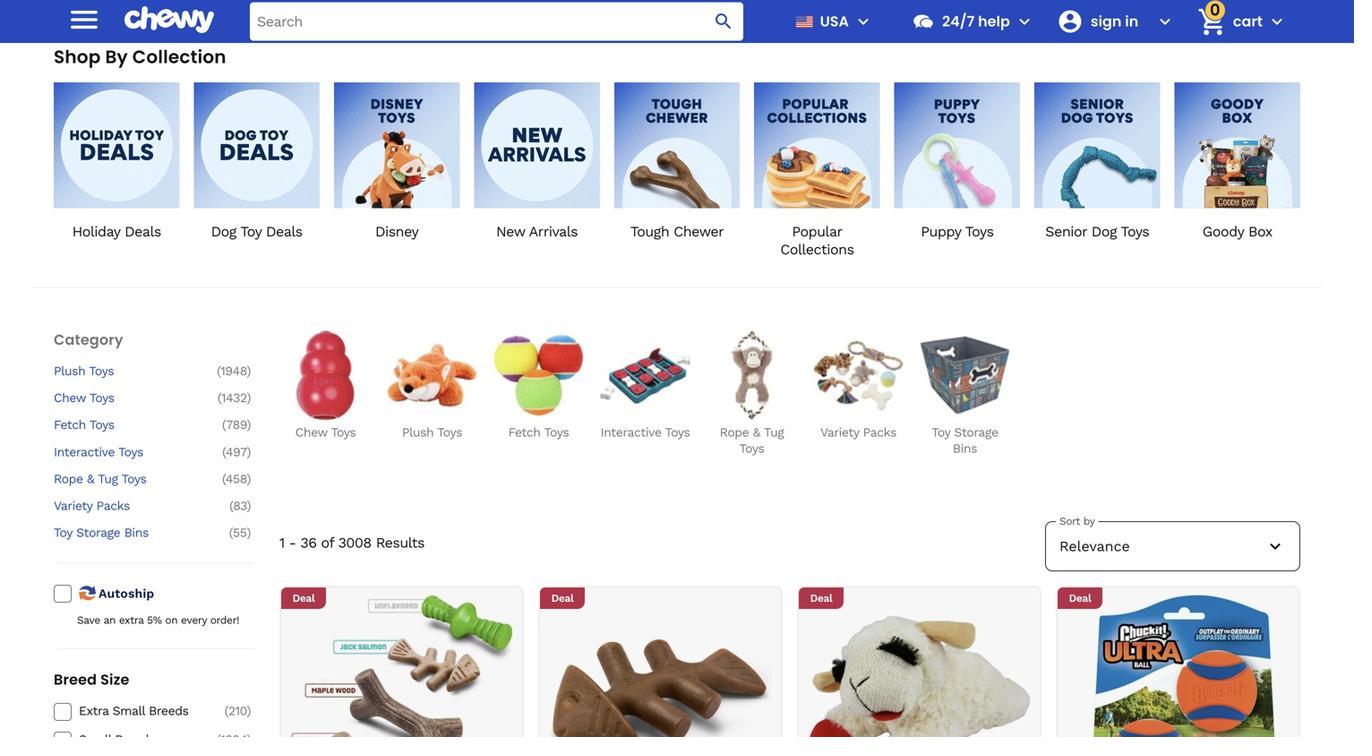 Task type: locate. For each thing, give the bounding box(es) containing it.
fetch
[[54, 418, 86, 433], [509, 425, 541, 440]]

storage
[[955, 425, 999, 440], [76, 525, 120, 540]]

1 vertical spatial interactive toys
[[54, 445, 143, 459]]

24/7 help
[[943, 11, 1011, 31]]

1 dog from the left
[[211, 223, 236, 240]]

holiday
[[72, 223, 120, 240]]

( down ( 497 )
[[222, 472, 226, 486]]

( down 1432
[[222, 418, 226, 433]]

0 horizontal spatial variety packs link
[[54, 498, 206, 514]]

2 deals from the left
[[266, 223, 303, 240]]

1 vertical spatial rope & tug toys
[[54, 472, 146, 486]]

1 horizontal spatial bins
[[953, 441, 978, 456]]

2 ) from the top
[[247, 391, 251, 406]]

fetch toys
[[54, 418, 114, 433], [509, 425, 569, 440]]

autoship
[[99, 586, 154, 601]]

submit search image
[[713, 11, 735, 32]]

4 deal from the left
[[1070, 592, 1092, 605]]

1 vertical spatial &
[[87, 472, 94, 486]]

0 horizontal spatial menu image
[[66, 2, 102, 37]]

chew toys
[[54, 391, 114, 406], [295, 425, 356, 440]]

chew toys inside list
[[295, 425, 356, 440]]

0 vertical spatial chew
[[54, 391, 86, 406]]

1 deal from the left
[[293, 592, 315, 605]]

1 deals from the left
[[125, 223, 161, 240]]

bins down toy storage bins image
[[953, 441, 978, 456]]

benebone multipack durable dog chew toy, 4 count, x-small image
[[291, 595, 513, 738]]

0 vertical spatial variety
[[821, 425, 860, 440]]

& inside rope & tug toys
[[753, 425, 761, 440]]

0 horizontal spatial interactive
[[54, 445, 115, 459]]

( 210 )
[[225, 704, 251, 719]]

breed size
[[54, 670, 130, 690]]

497
[[226, 445, 247, 459]]

rope
[[720, 425, 749, 440], [54, 472, 83, 486]]

) up ( 497 )
[[247, 418, 251, 433]]

1 horizontal spatial chew toys
[[295, 425, 356, 440]]

1 vertical spatial rope & tug toys link
[[54, 471, 206, 487]]

variety packs link
[[813, 331, 905, 441], [54, 498, 206, 514]]

1 horizontal spatial fetch toys
[[509, 425, 569, 440]]

1 horizontal spatial plush toys
[[402, 425, 463, 440]]

1 vertical spatial storage
[[76, 525, 120, 540]]

( right breeds
[[225, 704, 228, 719]]

menu image up the shop
[[66, 2, 102, 37]]

0 horizontal spatial fetch toys link
[[54, 417, 206, 433]]

disney link
[[334, 83, 460, 259]]

tug
[[764, 425, 784, 440], [98, 472, 118, 486]]

1 vertical spatial chew
[[295, 425, 328, 440]]

0 horizontal spatial interactive toys link
[[54, 444, 206, 460]]

1 horizontal spatial tug
[[764, 425, 784, 440]]

tough
[[631, 223, 670, 240]]

0 vertical spatial toy storage bins
[[932, 425, 999, 456]]

1 horizontal spatial rope
[[720, 425, 749, 440]]

0 horizontal spatial rope & tug toys link
[[54, 471, 206, 487]]

usa
[[821, 11, 850, 31]]

1 vertical spatial rope
[[54, 472, 83, 486]]

0 vertical spatial rope
[[720, 425, 749, 440]]

senior dog toys image
[[1035, 83, 1161, 208]]

menu image inside usa dropdown button
[[853, 11, 875, 32]]

chew toys link
[[280, 331, 372, 441], [54, 390, 206, 407]]

extra small breeds link
[[79, 703, 206, 720]]

variety
[[821, 425, 860, 440], [54, 499, 93, 513]]

6 ) from the top
[[247, 499, 251, 513]]

1 horizontal spatial deals
[[266, 223, 303, 240]]

5%
[[147, 614, 162, 627]]

0 vertical spatial interactive
[[601, 425, 662, 440]]

storage up autoship
[[76, 525, 120, 540]]

list containing chew toys
[[280, 331, 1301, 457]]

packs down variety packs image
[[864, 425, 897, 440]]

bins inside list
[[953, 441, 978, 456]]

dog
[[211, 223, 236, 240], [1092, 223, 1117, 240]]

interactive toys image
[[601, 331, 690, 421]]

2 dog from the left
[[1092, 223, 1117, 240]]

1 ) from the top
[[247, 364, 251, 379]]

dog toy deals image
[[194, 83, 320, 208]]

tough chewer image
[[615, 83, 740, 208]]

1 vertical spatial toy storage bins link
[[54, 525, 206, 541]]

0 vertical spatial storage
[[955, 425, 999, 440]]

holiday deals link
[[54, 83, 180, 259]]

chuckit! ultra rubber ball tough dog toy, medium, 2 pack image
[[1068, 595, 1290, 738]]

1 horizontal spatial plush
[[402, 425, 434, 440]]

toy storage bins up autoship
[[54, 525, 149, 540]]

interactive toys link
[[600, 331, 692, 441], [54, 444, 206, 460]]

0 horizontal spatial &
[[87, 472, 94, 486]]

83
[[233, 499, 247, 513]]

1 horizontal spatial chew toys link
[[280, 331, 372, 441]]

789
[[226, 418, 247, 433]]

1948
[[221, 364, 247, 379]]

toy storage bins inside list
[[932, 425, 999, 456]]

0 vertical spatial tug
[[764, 425, 784, 440]]

chew toys down chew toys image
[[295, 425, 356, 440]]

1 horizontal spatial toy
[[240, 223, 262, 240]]

plush down plush toys image
[[402, 425, 434, 440]]

packs up autoship
[[96, 499, 130, 513]]

rope & tug toys link
[[706, 331, 798, 457], [54, 471, 206, 487]]

7 ) from the top
[[247, 525, 251, 540]]

) up ( 1432 )
[[247, 364, 251, 379]]

-
[[289, 535, 296, 552]]

1 horizontal spatial menu image
[[853, 11, 875, 32]]

) up '( 458 )' on the bottom of the page
[[247, 445, 251, 459]]

variety inside list
[[821, 425, 860, 440]]

fetch toys down category
[[54, 418, 114, 433]]

variety packs image
[[814, 331, 904, 421]]

chew down chew toys image
[[295, 425, 328, 440]]

toy inside list
[[932, 425, 951, 440]]

( 1432 )
[[218, 391, 251, 406]]

0 vertical spatial toy
[[240, 223, 262, 240]]

0 vertical spatial interactive toys link
[[600, 331, 692, 441]]

) up "( 55 )"
[[247, 499, 251, 513]]

plush toys inside list
[[402, 425, 463, 440]]

toy storage bins
[[932, 425, 999, 456], [54, 525, 149, 540]]

) up ( 83 )
[[247, 472, 251, 486]]

) up ( 789 )
[[247, 391, 251, 406]]

( up 458 on the left of page
[[222, 445, 226, 459]]

( down ( 83 )
[[229, 525, 233, 540]]

1 horizontal spatial storage
[[955, 425, 999, 440]]

&
[[753, 425, 761, 440], [87, 472, 94, 486]]

0 vertical spatial variety packs
[[821, 425, 897, 440]]

( for 210
[[225, 704, 228, 719]]

8 ) from the top
[[247, 704, 251, 719]]

1 horizontal spatial plush toys link
[[386, 331, 479, 441]]

0 horizontal spatial toy storage bins link
[[54, 525, 206, 541]]

new arrivals image
[[474, 83, 600, 208]]

1 horizontal spatial chew
[[295, 425, 328, 440]]

1 vertical spatial plush
[[402, 425, 434, 440]]

help
[[979, 11, 1011, 31]]

1 vertical spatial plush toys
[[402, 425, 463, 440]]

0 horizontal spatial dog
[[211, 223, 236, 240]]

fetch toys link
[[493, 331, 585, 441], [54, 417, 206, 433]]

plush toys down category
[[54, 364, 114, 379]]

0 horizontal spatial toy
[[54, 525, 72, 540]]

sign in
[[1091, 11, 1139, 31]]

( for 497
[[222, 445, 226, 459]]

4 ) from the top
[[247, 445, 251, 459]]

0 vertical spatial bins
[[953, 441, 978, 456]]

items image
[[1197, 6, 1228, 38]]

( 83 )
[[230, 499, 251, 513]]

goody
[[1203, 223, 1245, 240]]

toys inside rope & tug toys
[[740, 441, 765, 456]]

breeds
[[149, 704, 189, 719]]

0 vertical spatial interactive toys
[[601, 425, 690, 440]]

1 vertical spatial variety
[[54, 499, 93, 513]]

3 ) from the top
[[247, 418, 251, 433]]

1 vertical spatial toy
[[932, 425, 951, 440]]

( down 458 on the left of page
[[230, 499, 233, 513]]

( 55 )
[[229, 525, 251, 540]]

0 vertical spatial plush toys
[[54, 364, 114, 379]]

1 horizontal spatial toy storage bins
[[932, 425, 999, 456]]

5 ) from the top
[[247, 472, 251, 486]]

0 horizontal spatial fetch
[[54, 418, 86, 433]]

) for ( 458 )
[[247, 472, 251, 486]]

1 horizontal spatial variety packs
[[821, 425, 897, 440]]

interactive
[[601, 425, 662, 440], [54, 445, 115, 459]]

chew toys down category
[[54, 391, 114, 406]]

bins up "autoship" link
[[124, 525, 149, 540]]

1 vertical spatial variety packs link
[[54, 498, 206, 514]]

0 horizontal spatial bins
[[124, 525, 149, 540]]

fetch toys inside list
[[509, 425, 569, 440]]

( up ( 1432 )
[[217, 364, 221, 379]]

deal for benebone fishbone dog chew toy, medium image
[[552, 592, 574, 605]]

popular collections image
[[755, 83, 881, 208]]

storage down toy storage bins image
[[955, 425, 999, 440]]

0 horizontal spatial storage
[[76, 525, 120, 540]]

0 horizontal spatial rope
[[54, 472, 83, 486]]

) down ( 83 )
[[247, 525, 251, 540]]

) for ( 789 )
[[247, 418, 251, 433]]

1 horizontal spatial fetch
[[509, 425, 541, 440]]

chew down category
[[54, 391, 86, 406]]

1 horizontal spatial variety
[[821, 425, 860, 440]]

plush toys link inside list
[[386, 331, 479, 441]]

)
[[247, 364, 251, 379], [247, 391, 251, 406], [247, 418, 251, 433], [247, 445, 251, 459], [247, 472, 251, 486], [247, 499, 251, 513], [247, 525, 251, 540], [247, 704, 251, 719]]

210
[[228, 704, 247, 719]]

0 vertical spatial rope & tug toys link
[[706, 331, 798, 457]]

1 horizontal spatial dog
[[1092, 223, 1117, 240]]

0 horizontal spatial chew toys
[[54, 391, 114, 406]]

deals
[[125, 223, 161, 240], [266, 223, 303, 240]]

0 vertical spatial &
[[753, 425, 761, 440]]

) for ( 55 )
[[247, 525, 251, 540]]

menu image
[[66, 2, 102, 37], [853, 11, 875, 32]]

variety packs
[[821, 425, 897, 440], [54, 499, 130, 513]]

0 vertical spatial rope & tug toys
[[720, 425, 784, 456]]

1 vertical spatial chew toys
[[295, 425, 356, 440]]

storage inside toy storage bins
[[955, 425, 999, 440]]

( for 1432
[[218, 391, 221, 406]]

( down 1948
[[218, 391, 221, 406]]

toy storage bins link
[[919, 331, 1012, 457], [54, 525, 206, 541]]

fetch down fetch toys "image"
[[509, 425, 541, 440]]

interactive inside list
[[601, 425, 662, 440]]

1 vertical spatial variety packs
[[54, 499, 130, 513]]

deal for benebone multipack durable dog chew toy, 4 count, x-small image in the bottom of the page
[[293, 592, 315, 605]]

0 vertical spatial toy storage bins link
[[919, 331, 1012, 457]]

0 horizontal spatial variety packs
[[54, 499, 130, 513]]

packs
[[864, 425, 897, 440], [96, 499, 130, 513]]

menu image right usa
[[853, 11, 875, 32]]

tug inside list
[[764, 425, 784, 440]]

list
[[280, 331, 1301, 457]]

bins
[[953, 441, 978, 456], [124, 525, 149, 540]]

0 horizontal spatial tug
[[98, 472, 118, 486]]

1 horizontal spatial interactive toys link
[[600, 331, 692, 441]]

rope & tug toys
[[720, 425, 784, 456], [54, 472, 146, 486]]

2 horizontal spatial toy
[[932, 425, 951, 440]]

1 - 36 of 3008 results
[[280, 535, 425, 552]]

fetch toys down fetch toys "image"
[[509, 425, 569, 440]]

new arrivals link
[[474, 83, 600, 259]]

) right breeds
[[247, 704, 251, 719]]

0 horizontal spatial deals
[[125, 223, 161, 240]]

dog inside dog toy deals link
[[211, 223, 236, 240]]

0 horizontal spatial toy storage bins
[[54, 525, 149, 540]]

fetch down category
[[54, 418, 86, 433]]

0 horizontal spatial packs
[[96, 499, 130, 513]]

autoship link
[[77, 582, 206, 604]]

arrivals
[[529, 223, 578, 240]]

plush toys down plush toys image
[[402, 425, 463, 440]]

1432
[[221, 391, 247, 406]]

dog toy deals link
[[194, 83, 320, 259]]

toy
[[240, 223, 262, 240], [932, 425, 951, 440], [54, 525, 72, 540]]

new arrivals
[[496, 223, 578, 240]]

24/7 help link
[[905, 0, 1011, 43]]

1 horizontal spatial &
[[753, 425, 761, 440]]

0 horizontal spatial interactive toys
[[54, 445, 143, 459]]

cart
[[1234, 11, 1264, 31]]

2 deal from the left
[[552, 592, 574, 605]]

save an extra 5% on every order!
[[77, 614, 239, 627]]

0 vertical spatial plush
[[54, 364, 85, 379]]

0 horizontal spatial variety
[[54, 499, 93, 513]]

plush down category
[[54, 364, 85, 379]]

1 horizontal spatial rope & tug toys
[[720, 425, 784, 456]]

goody box link
[[1175, 83, 1301, 259]]

0 vertical spatial packs
[[864, 425, 897, 440]]

1 horizontal spatial fetch toys link
[[493, 331, 585, 441]]

puppy
[[921, 223, 962, 240]]

(
[[217, 364, 221, 379], [218, 391, 221, 406], [222, 418, 226, 433], [222, 445, 226, 459], [222, 472, 226, 486], [230, 499, 233, 513], [229, 525, 233, 540], [225, 704, 228, 719]]

chewy support image
[[912, 10, 936, 33]]

plush toys link
[[386, 331, 479, 441], [54, 363, 206, 380]]

save
[[77, 614, 100, 627]]

goody box image
[[1175, 83, 1301, 208]]

3 deal from the left
[[811, 592, 833, 605]]

toy storage bins down toy storage bins image
[[932, 425, 999, 456]]

disney image
[[334, 83, 460, 208]]

0 vertical spatial variety packs link
[[813, 331, 905, 441]]



Task type: describe. For each thing, give the bounding box(es) containing it.
458
[[226, 472, 247, 486]]

results
[[376, 535, 425, 552]]

in
[[1126, 11, 1139, 31]]

0 horizontal spatial chew
[[54, 391, 86, 406]]

24/7
[[943, 11, 975, 31]]

category
[[54, 330, 123, 350]]

1 vertical spatial toy storage bins
[[54, 525, 149, 540]]

0 horizontal spatial plush toys link
[[54, 363, 206, 380]]

variety packs inside list
[[821, 425, 897, 440]]

popular
[[792, 223, 843, 240]]

senior dog toys link
[[1035, 83, 1161, 259]]

( 1948 )
[[217, 364, 251, 379]]

new
[[496, 223, 525, 240]]

plush inside list
[[402, 425, 434, 440]]

0 horizontal spatial plush
[[54, 364, 85, 379]]

sign in link
[[1050, 0, 1151, 43]]

fetch inside list
[[509, 425, 541, 440]]

puppy toys
[[921, 223, 994, 240]]

every
[[181, 614, 207, 627]]

36
[[301, 535, 317, 552]]

Search text field
[[250, 2, 744, 41]]

puppy toys link
[[895, 83, 1021, 259]]

senior
[[1046, 223, 1088, 240]]

0 horizontal spatial plush toys
[[54, 364, 114, 379]]

cart link
[[1191, 0, 1264, 43]]

fetch toys image
[[494, 331, 584, 421]]

holiday toy deals image
[[54, 83, 180, 208]]

dog toy deals
[[211, 223, 303, 240]]

) for ( 1948 )
[[247, 364, 251, 379]]

chewy home image
[[125, 0, 214, 40]]

goody box
[[1203, 223, 1273, 240]]

1 vertical spatial interactive toys link
[[54, 444, 206, 460]]

55
[[233, 525, 247, 540]]

1 vertical spatial interactive
[[54, 445, 115, 459]]

cart menu image
[[1267, 11, 1289, 32]]

chew inside list
[[295, 425, 328, 440]]

0 horizontal spatial rope & tug toys
[[54, 472, 146, 486]]

senior dog toys
[[1046, 223, 1150, 240]]

( for 83
[[230, 499, 233, 513]]

( for 1948
[[217, 364, 221, 379]]

popular collections link
[[755, 83, 881, 259]]

rope & tug toys inside list
[[720, 425, 784, 456]]

multipet lamb chop squeaky plush dog toy, regular image
[[809, 595, 1031, 738]]

deal for chuckit! ultra rubber ball tough dog toy, medium, 2 pack image
[[1070, 592, 1092, 605]]

0 horizontal spatial chew toys link
[[54, 390, 206, 407]]

an
[[104, 614, 116, 627]]

holiday deals
[[72, 223, 161, 240]]

0 horizontal spatial fetch toys
[[54, 418, 114, 433]]

order!
[[210, 614, 239, 627]]

dog inside senior dog toys link
[[1092, 223, 1117, 240]]

1 horizontal spatial interactive toys
[[601, 425, 690, 440]]

( 497 )
[[222, 445, 251, 459]]

chewer
[[674, 223, 724, 240]]

tough chewer link
[[615, 83, 740, 259]]

rope & tug toys image
[[707, 331, 797, 421]]

) for ( 83 )
[[247, 499, 251, 513]]

popular collections
[[781, 223, 854, 258]]

plush toys image
[[388, 331, 477, 421]]

) for ( 497 )
[[247, 445, 251, 459]]

help menu image
[[1014, 11, 1036, 32]]

1 vertical spatial bins
[[124, 525, 149, 540]]

Product search field
[[250, 2, 744, 41]]

3008
[[338, 535, 372, 552]]

collection
[[132, 44, 226, 70]]

shop
[[54, 44, 101, 70]]

0 vertical spatial chew toys
[[54, 391, 114, 406]]

on
[[165, 614, 178, 627]]

) for ( 210 )
[[247, 704, 251, 719]]

collections
[[781, 241, 854, 258]]

usa button
[[789, 0, 875, 43]]

1 vertical spatial packs
[[96, 499, 130, 513]]

of
[[321, 535, 334, 552]]

chew toys image
[[281, 331, 371, 421]]

1
[[280, 535, 285, 552]]

toy storage bins image
[[921, 331, 1010, 421]]

( for 458
[[222, 472, 226, 486]]

) for ( 1432 )
[[247, 391, 251, 406]]

breed
[[54, 670, 97, 690]]

( for 55
[[229, 525, 233, 540]]

small
[[113, 704, 145, 719]]

disney
[[375, 223, 419, 240]]

extra
[[79, 704, 109, 719]]

by
[[105, 44, 128, 70]]

1 horizontal spatial packs
[[864, 425, 897, 440]]

extra small breeds
[[79, 704, 189, 719]]

( for 789
[[222, 418, 226, 433]]

puppy toys image
[[895, 83, 1021, 208]]

benebone fishbone dog chew toy, medium image
[[550, 595, 772, 738]]

1 vertical spatial tug
[[98, 472, 118, 486]]

sign
[[1091, 11, 1122, 31]]

1 horizontal spatial rope & tug toys link
[[706, 331, 798, 457]]

size
[[100, 670, 130, 690]]

2 vertical spatial toy
[[54, 525, 72, 540]]

account menu image
[[1155, 11, 1176, 32]]

box
[[1249, 223, 1273, 240]]

chew toys link inside list
[[280, 331, 372, 441]]

rope inside rope & tug toys
[[720, 425, 749, 440]]

( 789 )
[[222, 418, 251, 433]]

deal for the multipet lamb chop squeaky plush dog toy, regular image
[[811, 592, 833, 605]]

extra
[[119, 614, 144, 627]]

shop by collection
[[54, 44, 226, 70]]

( 458 )
[[222, 472, 251, 486]]

tough chewer
[[631, 223, 724, 240]]

1 horizontal spatial variety packs link
[[813, 331, 905, 441]]

1 horizontal spatial toy storage bins link
[[919, 331, 1012, 457]]



Task type: vqa. For each thing, say whether or not it's contained in the screenshot.
Great
no



